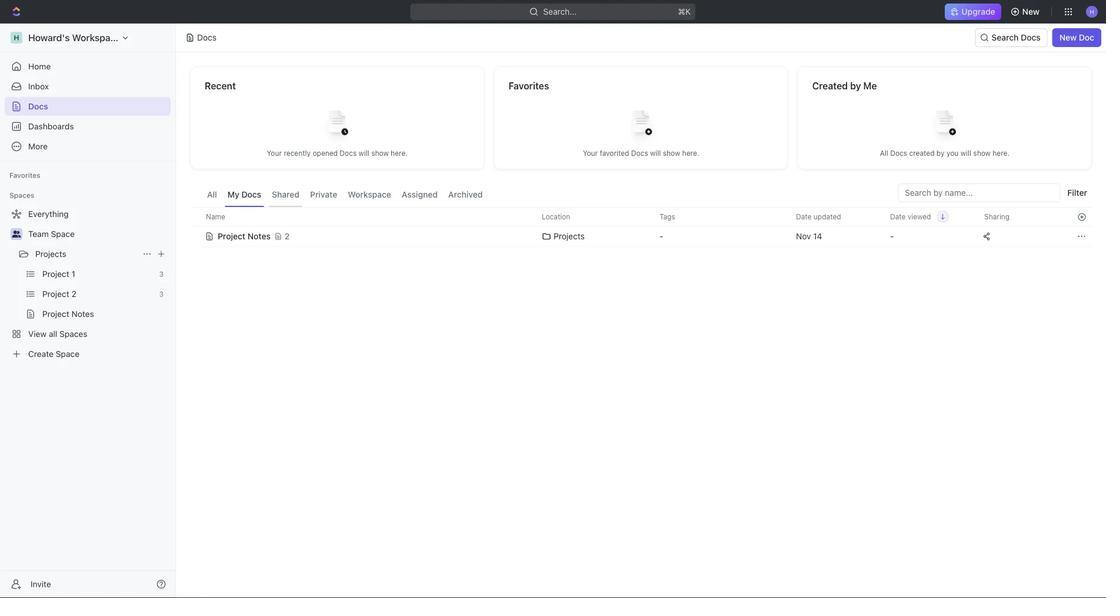 Task type: locate. For each thing, give the bounding box(es) containing it.
0 horizontal spatial date
[[796, 213, 812, 221]]

inbox
[[28, 82, 49, 91]]

notes
[[248, 232, 271, 241], [72, 309, 94, 319]]

will
[[359, 149, 370, 157], [650, 149, 661, 157], [961, 149, 972, 157]]

new left doc
[[1060, 33, 1077, 42]]

h up doc
[[1090, 8, 1095, 15]]

space
[[51, 229, 75, 239], [56, 349, 79, 359]]

all left "my"
[[207, 190, 217, 200]]

project inside project notes link
[[42, 309, 69, 319]]

-
[[660, 232, 664, 241], [891, 232, 894, 241]]

0 vertical spatial h
[[1090, 8, 1095, 15]]

- down date viewed
[[891, 232, 894, 241]]

1 vertical spatial h
[[14, 34, 19, 42]]

by
[[851, 80, 861, 92], [937, 149, 945, 157]]

project notes down name
[[218, 232, 271, 241]]

everything link
[[5, 205, 168, 224]]

0 horizontal spatial will
[[359, 149, 370, 157]]

14
[[814, 232, 823, 241]]

1 vertical spatial new
[[1060, 33, 1077, 42]]

date left viewed on the top right
[[891, 213, 906, 221]]

docs link
[[5, 97, 171, 116]]

0 vertical spatial by
[[851, 80, 861, 92]]

favorites inside button
[[9, 171, 40, 180]]

0 vertical spatial spaces
[[9, 191, 34, 200]]

search docs button
[[976, 28, 1048, 47]]

project for project notes link
[[42, 309, 69, 319]]

project notes down project 2
[[42, 309, 94, 319]]

all inside button
[[207, 190, 217, 200]]

favorites
[[509, 80, 549, 92], [9, 171, 40, 180]]

project down project 1
[[42, 289, 69, 299]]

workspace
[[72, 32, 121, 43], [348, 190, 391, 200]]

0 horizontal spatial -
[[660, 232, 664, 241]]

h
[[1090, 8, 1095, 15], [14, 34, 19, 42]]

projects down location
[[554, 232, 585, 241]]

your for favorites
[[583, 149, 598, 157]]

project 2
[[42, 289, 76, 299]]

doc
[[1079, 33, 1095, 42]]

space down view all spaces at the left bottom
[[56, 349, 79, 359]]

table
[[190, 207, 1092, 248]]

2 show from the left
[[663, 149, 681, 157]]

2 row from the top
[[190, 225, 1092, 248]]

all left created
[[880, 149, 889, 157]]

create
[[28, 349, 54, 359]]

location
[[542, 213, 571, 221]]

1 horizontal spatial h
[[1090, 8, 1095, 15]]

workspace inside sidebar navigation
[[72, 32, 121, 43]]

1 horizontal spatial your
[[583, 149, 598, 157]]

h button
[[1083, 2, 1102, 21]]

spaces inside tree
[[59, 329, 87, 339]]

2 horizontal spatial will
[[961, 149, 972, 157]]

space right team
[[51, 229, 75, 239]]

recently
[[284, 149, 311, 157]]

team space
[[28, 229, 75, 239]]

1 horizontal spatial 2
[[285, 232, 290, 241]]

show up workspace button
[[372, 149, 389, 157]]

1 horizontal spatial favorites
[[509, 80, 549, 92]]

1 your from the left
[[267, 149, 282, 157]]

2 down shared button
[[285, 232, 290, 241]]

dashboards
[[28, 122, 74, 131]]

0 horizontal spatial project notes
[[42, 309, 94, 319]]

archived button
[[446, 184, 486, 207]]

show right you
[[974, 149, 991, 157]]

my docs
[[228, 190, 261, 200]]

spaces down favorites button at the left top of the page
[[9, 191, 34, 200]]

1 3 from the top
[[159, 270, 164, 278]]

0 vertical spatial new
[[1023, 7, 1040, 16]]

project for the project 1 link at top left
[[42, 269, 69, 279]]

0 vertical spatial notes
[[248, 232, 271, 241]]

date up nov at top right
[[796, 213, 812, 221]]

2 date from the left
[[891, 213, 906, 221]]

h left howard's
[[14, 34, 19, 42]]

date viewed button
[[884, 208, 949, 226]]

1 horizontal spatial here.
[[683, 149, 699, 157]]

1 vertical spatial projects
[[35, 249, 66, 259]]

1 - from the left
[[660, 232, 664, 241]]

nov 14
[[796, 232, 823, 241]]

your
[[267, 149, 282, 157], [583, 149, 598, 157]]

notes up view all spaces link
[[72, 309, 94, 319]]

1 vertical spatial all
[[207, 190, 217, 200]]

2 3 from the top
[[159, 290, 164, 298]]

- down tags
[[660, 232, 664, 241]]

nov
[[796, 232, 811, 241]]

docs down inbox
[[28, 102, 48, 111]]

0 horizontal spatial show
[[372, 149, 389, 157]]

1 vertical spatial spaces
[[59, 329, 87, 339]]

by left you
[[937, 149, 945, 157]]

2 inside row
[[285, 232, 290, 241]]

tree containing everything
[[5, 205, 171, 364]]

0 vertical spatial workspace
[[72, 32, 121, 43]]

projects inside row
[[554, 232, 585, 241]]

new button
[[1006, 2, 1047, 21]]

1 date from the left
[[796, 213, 812, 221]]

docs up recent
[[197, 33, 217, 42]]

0 horizontal spatial new
[[1023, 7, 1040, 16]]

opened
[[313, 149, 338, 157]]

name
[[206, 213, 225, 221]]

tab list
[[204, 184, 486, 207]]

project notes inside tree
[[42, 309, 94, 319]]

1 vertical spatial notes
[[72, 309, 94, 319]]

shared
[[272, 190, 300, 200]]

workspace up the home link
[[72, 32, 121, 43]]

1 horizontal spatial notes
[[248, 232, 271, 241]]

1 vertical spatial favorites
[[9, 171, 40, 180]]

0 horizontal spatial all
[[207, 190, 217, 200]]

inbox link
[[5, 77, 171, 96]]

table containing project notes
[[190, 207, 1092, 248]]

1 horizontal spatial all
[[880, 149, 889, 157]]

new up search docs
[[1023, 7, 1040, 16]]

everything
[[28, 209, 69, 219]]

all for all docs created by you will show here.
[[880, 149, 889, 157]]

team space link
[[28, 225, 168, 244]]

no recent docs image
[[314, 102, 361, 149]]

0 horizontal spatial spaces
[[9, 191, 34, 200]]

project left 1
[[42, 269, 69, 279]]

projects down team space
[[35, 249, 66, 259]]

date
[[796, 213, 812, 221], [891, 213, 906, 221]]

0 horizontal spatial h
[[14, 34, 19, 42]]

1 vertical spatial 3
[[159, 290, 164, 298]]

howard's workspace
[[28, 32, 121, 43]]

search...
[[544, 7, 577, 16]]

h inside sidebar navigation
[[14, 34, 19, 42]]

filter button
[[1063, 184, 1092, 202]]

1 horizontal spatial workspace
[[348, 190, 391, 200]]

shared button
[[269, 184, 303, 207]]

2 your from the left
[[583, 149, 598, 157]]

0 horizontal spatial favorites
[[9, 171, 40, 180]]

projects
[[554, 232, 585, 241], [35, 249, 66, 259]]

0 horizontal spatial 2
[[72, 289, 76, 299]]

1 horizontal spatial show
[[663, 149, 681, 157]]

spaces right the all
[[59, 329, 87, 339]]

0 vertical spatial all
[[880, 149, 889, 157]]

your for recent
[[267, 149, 282, 157]]

1 horizontal spatial spaces
[[59, 329, 87, 339]]

project notes
[[218, 232, 271, 241], [42, 309, 94, 319]]

1 vertical spatial 2
[[72, 289, 76, 299]]

project inside the project 1 link
[[42, 269, 69, 279]]

2 horizontal spatial show
[[974, 149, 991, 157]]

0 horizontal spatial workspace
[[72, 32, 121, 43]]

1 horizontal spatial date
[[891, 213, 906, 221]]

workspace right private
[[348, 190, 391, 200]]

1 here. from the left
[[391, 149, 408, 157]]

docs
[[197, 33, 217, 42], [1021, 33, 1041, 42], [28, 102, 48, 111], [340, 149, 357, 157], [632, 149, 648, 157], [891, 149, 908, 157], [242, 190, 261, 200]]

row
[[190, 207, 1092, 227], [190, 225, 1092, 248]]

will right you
[[961, 149, 972, 157]]

0 horizontal spatial by
[[851, 80, 861, 92]]

0 horizontal spatial projects
[[35, 249, 66, 259]]

0 vertical spatial projects
[[554, 232, 585, 241]]

project 2 link
[[42, 285, 154, 304]]

private
[[310, 190, 337, 200]]

1 horizontal spatial new
[[1060, 33, 1077, 42]]

docs right opened
[[340, 149, 357, 157]]

2 down 1
[[72, 289, 76, 299]]

your left recently
[[267, 149, 282, 157]]

1 horizontal spatial projects
[[554, 232, 585, 241]]

3
[[159, 270, 164, 278], [159, 290, 164, 298]]

show
[[372, 149, 389, 157], [663, 149, 681, 157], [974, 149, 991, 157]]

upgrade
[[962, 7, 996, 16]]

view all spaces
[[28, 329, 87, 339]]

0 horizontal spatial here.
[[391, 149, 408, 157]]

0 vertical spatial 3
[[159, 270, 164, 278]]

1 vertical spatial workspace
[[348, 190, 391, 200]]

0 horizontal spatial your
[[267, 149, 282, 157]]

all docs created by you will show here.
[[880, 149, 1010, 157]]

tree
[[5, 205, 171, 364]]

will right opened
[[359, 149, 370, 157]]

all button
[[204, 184, 220, 207]]

show down no favorited docs image
[[663, 149, 681, 157]]

0 vertical spatial 2
[[285, 232, 290, 241]]

1 row from the top
[[190, 207, 1092, 227]]

project notes link
[[42, 305, 168, 324]]

project up view all spaces at the left bottom
[[42, 309, 69, 319]]

viewed
[[908, 213, 931, 221]]

project inside project 2 link
[[42, 289, 69, 299]]

h inside dropdown button
[[1090, 8, 1095, 15]]

assigned
[[402, 190, 438, 200]]

0 vertical spatial project notes
[[218, 232, 271, 241]]

3 here. from the left
[[993, 149, 1010, 157]]

2
[[285, 232, 290, 241], [72, 289, 76, 299]]

tree inside sidebar navigation
[[5, 205, 171, 364]]

2 inside tree
[[72, 289, 76, 299]]

1 vertical spatial space
[[56, 349, 79, 359]]

user group image
[[12, 231, 21, 238]]

projects inside tree
[[35, 249, 66, 259]]

your left favorited
[[583, 149, 598, 157]]

1 vertical spatial project notes
[[42, 309, 94, 319]]

0 vertical spatial favorites
[[509, 80, 549, 92]]

you
[[947, 149, 959, 157]]

filter
[[1068, 188, 1088, 198]]

new
[[1023, 7, 1040, 16], [1060, 33, 1077, 42]]

0 horizontal spatial notes
[[72, 309, 94, 319]]

notes down the my docs button
[[248, 232, 271, 241]]

docs right favorited
[[632, 149, 648, 157]]

all
[[880, 149, 889, 157], [207, 190, 217, 200]]

by left me
[[851, 80, 861, 92]]

new for new doc
[[1060, 33, 1077, 42]]

no favorited docs image
[[618, 102, 665, 149]]

docs right search
[[1021, 33, 1041, 42]]

will down no favorited docs image
[[650, 149, 661, 157]]

row containing name
[[190, 207, 1092, 227]]

1 horizontal spatial will
[[650, 149, 661, 157]]

spaces
[[9, 191, 34, 200], [59, 329, 87, 339]]

search docs
[[992, 33, 1041, 42]]

1 horizontal spatial -
[[891, 232, 894, 241]]

workspace inside button
[[348, 190, 391, 200]]

new for new
[[1023, 7, 1040, 16]]

Search by name... text field
[[905, 184, 1054, 202]]

2 horizontal spatial here.
[[993, 149, 1010, 157]]

1 vertical spatial by
[[937, 149, 945, 157]]

search
[[992, 33, 1019, 42]]

0 vertical spatial space
[[51, 229, 75, 239]]

tab list containing all
[[204, 184, 486, 207]]



Task type: describe. For each thing, give the bounding box(es) containing it.
tags
[[660, 213, 675, 221]]

my
[[228, 190, 239, 200]]

1
[[72, 269, 75, 279]]

date for date viewed
[[891, 213, 906, 221]]

sidebar navigation
[[0, 24, 178, 599]]

updated
[[814, 213, 842, 221]]

date updated button
[[789, 208, 849, 226]]

3 for 1
[[159, 270, 164, 278]]

project 1
[[42, 269, 75, 279]]

3 show from the left
[[974, 149, 991, 157]]

more button
[[5, 137, 171, 156]]

1 horizontal spatial project notes
[[218, 232, 271, 241]]

date for date updated
[[796, 213, 812, 221]]

favorites button
[[5, 168, 45, 182]]

docs inside sidebar navigation
[[28, 102, 48, 111]]

space for create space
[[56, 349, 79, 359]]

assigned button
[[399, 184, 441, 207]]

project down name
[[218, 232, 246, 241]]

archived
[[448, 190, 483, 200]]

howard's
[[28, 32, 70, 43]]

view all spaces link
[[5, 325, 168, 344]]

3 for 2
[[159, 290, 164, 298]]

row containing project notes
[[190, 225, 1092, 248]]

team
[[28, 229, 49, 239]]

1 will from the left
[[359, 149, 370, 157]]

favorited
[[600, 149, 630, 157]]

create space
[[28, 349, 79, 359]]

notes inside sidebar navigation
[[72, 309, 94, 319]]

created
[[910, 149, 935, 157]]

2 here. from the left
[[683, 149, 699, 157]]

home
[[28, 62, 51, 71]]

view
[[28, 329, 47, 339]]

space for team space
[[51, 229, 75, 239]]

2 will from the left
[[650, 149, 661, 157]]

howard's workspace, , element
[[11, 32, 22, 44]]

upgrade link
[[946, 4, 1002, 20]]

all
[[49, 329, 57, 339]]

your recently opened docs will show here.
[[267, 149, 408, 157]]

create space link
[[5, 345, 168, 364]]

⌘k
[[678, 7, 691, 16]]

dashboards link
[[5, 117, 171, 136]]

projects link
[[35, 245, 138, 264]]

created
[[813, 80, 848, 92]]

docs right "my"
[[242, 190, 261, 200]]

new doc button
[[1053, 28, 1102, 47]]

invite
[[31, 580, 51, 589]]

new doc
[[1060, 33, 1095, 42]]

date updated
[[796, 213, 842, 221]]

more
[[28, 142, 48, 151]]

1 show from the left
[[372, 149, 389, 157]]

docs left created
[[891, 149, 908, 157]]

your favorited docs will show here.
[[583, 149, 699, 157]]

created by me
[[813, 80, 877, 92]]

1 horizontal spatial by
[[937, 149, 945, 157]]

recent
[[205, 80, 236, 92]]

project for project 2 link
[[42, 289, 69, 299]]

sharing
[[985, 213, 1010, 221]]

filter button
[[1063, 184, 1092, 202]]

all for all
[[207, 190, 217, 200]]

date viewed
[[891, 213, 931, 221]]

private button
[[307, 184, 340, 207]]

2 - from the left
[[891, 232, 894, 241]]

3 will from the left
[[961, 149, 972, 157]]

home link
[[5, 57, 171, 76]]

no created by me docs image
[[922, 102, 969, 149]]

my docs button
[[225, 184, 264, 207]]

me
[[864, 80, 877, 92]]

workspace button
[[345, 184, 394, 207]]

project 1 link
[[42, 265, 154, 284]]



Task type: vqa. For each thing, say whether or not it's contained in the screenshot.
Schedule to the right
no



